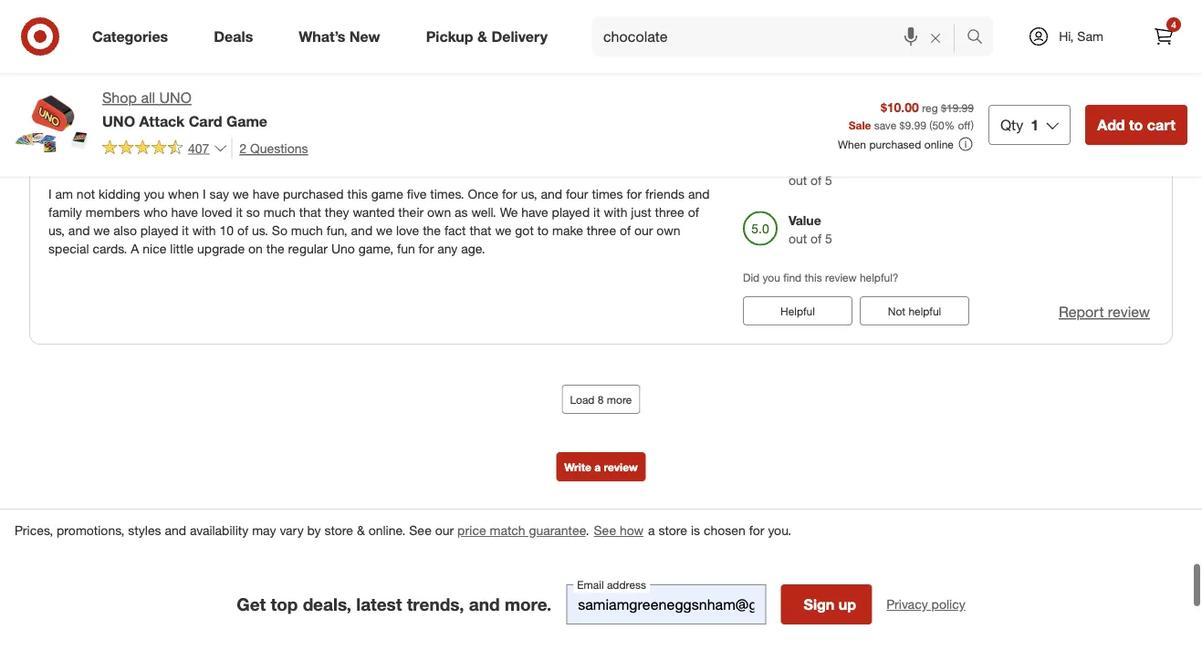 Task type: vqa. For each thing, say whether or not it's contained in the screenshot.
407 at the left
yes



Task type: describe. For each thing, give the bounding box(es) containing it.
helpful for 2nd not helpful button
[[909, 305, 941, 318]]

of down ')'
[[971, 136, 983, 152]]

the best game!
[[48, 103, 176, 124]]

add
[[1097, 116, 1125, 134]]

(
[[929, 118, 932, 132]]

fact
[[444, 223, 466, 239]]

five
[[407, 187, 427, 203]]

qty
[[1000, 116, 1024, 134]]

once
[[468, 187, 499, 203]]

5 for play
[[962, 154, 969, 170]]

when
[[838, 137, 866, 151]]

quality
[[1063, 136, 1106, 152]]

)
[[971, 118, 974, 132]]

they
[[325, 205, 349, 221]]

1 vertical spatial own
[[657, 223, 681, 239]]

2
[[239, 140, 247, 156]]

image of uno attack card game image
[[15, 88, 88, 161]]

out for broad age appeal out of 5
[[789, 173, 807, 189]]

friends
[[645, 187, 685, 203]]

see how button
[[593, 522, 645, 542]]

for up we
[[502, 187, 517, 203]]

game!
[[125, 103, 176, 124]]

2 horizontal spatial it
[[593, 205, 600, 221]]

we right "say"
[[233, 187, 249, 203]]

0 horizontal spatial uno
[[102, 112, 135, 130]]

length of play out of 5
[[926, 136, 1012, 170]]

What can we help you find? suggestions appear below search field
[[592, 16, 971, 57]]

to inside i am not kidding you when i say we have purchased this game five times. once for us, and four times for friends and family members who have loved it so much that they wanted their own as well. we have played it with just three of us, and we also played it with 10 of us. so much fun, and we love the fact that we got to make three of our own special cards. a nice little upgrade on the regular uno game, fun for any age.
[[537, 223, 549, 239]]

may
[[252, 523, 276, 539]]

appeal
[[789, 154, 830, 170]]

cart
[[1147, 116, 1176, 134]]

get
[[237, 595, 266, 616]]

pickup & delivery
[[426, 27, 548, 45]]

got
[[515, 223, 534, 239]]

0 horizontal spatial our
[[435, 523, 454, 539]]

deals,
[[303, 595, 351, 616]]

times.
[[430, 187, 464, 203]]

times
[[592, 187, 623, 203]]

%
[[945, 118, 955, 132]]

kidding
[[99, 187, 140, 203]]

best
[[84, 103, 120, 124]]

prices, promotions, styles and availability may vary by store & online. see our price match guarantee . see how a store is chosen for you.
[[15, 523, 792, 539]]

special
[[48, 241, 89, 257]]

helpful
[[781, 305, 815, 318]]

$
[[900, 118, 905, 132]]

2 questions
[[239, 140, 308, 156]]

save
[[874, 118, 897, 132]]

the best game! region
[[0, 0, 1202, 553]]

search
[[959, 29, 1002, 47]]

and left four
[[541, 187, 562, 203]]

0 vertical spatial own
[[427, 205, 451, 221]]

our inside i am not kidding you when i say we have purchased this game five times. once for us, and four times for friends and family members who have loved it so much that they wanted their own as well. we have played it with just three of us, and we also played it with 10 of us. so much fun, and we love the fact that we got to make three of our own special cards. a nice little upgrade on the regular uno game, fun for any age.
[[634, 223, 653, 239]]

get top deals, latest trends, and more.
[[237, 595, 552, 616]]

when purchased online
[[838, 137, 954, 151]]

age
[[829, 136, 851, 152]]

would recommend
[[175, 133, 284, 149]]

recommend
[[215, 133, 284, 149]]

trends,
[[407, 595, 464, 616]]

0 vertical spatial played
[[552, 205, 590, 221]]

say
[[209, 187, 229, 203]]

we down we
[[495, 223, 512, 239]]

1 not helpful from the top
[[888, 28, 941, 42]]

write a review button
[[556, 453, 646, 482]]

1 vertical spatial this
[[805, 271, 822, 285]]

value out of 5
[[789, 213, 832, 247]]

by
[[307, 523, 321, 539]]

age.
[[461, 241, 485, 257]]

helpful button
[[743, 297, 853, 326]]

card
[[189, 112, 222, 130]]

not
[[77, 187, 95, 203]]

value
[[789, 213, 821, 229]]

0 vertical spatial us,
[[521, 187, 537, 203]]

0 horizontal spatial with
[[192, 223, 216, 239]]

5 inside value out of 5
[[825, 231, 832, 247]]

purchased inside i am not kidding you when i say we have purchased this game five times. once for us, and four times for friends and family members who have loved it so much that they wanted their own as well. we have played it with just three of us, and we also played it with 10 of us. so much fun, and we love the fact that we got to make three of our own special cards. a nice little upgrade on the regular uno game, fun for any age.
[[283, 187, 344, 203]]

add to cart button
[[1086, 105, 1188, 145]]

reg
[[922, 101, 938, 115]]

deals
[[214, 27, 253, 45]]

off
[[958, 118, 971, 132]]

latest
[[356, 595, 402, 616]]

1 horizontal spatial the
[[423, 223, 441, 239]]

privacy
[[887, 597, 928, 613]]

1 vertical spatial played
[[140, 223, 178, 239]]

chosen
[[704, 523, 746, 539]]

regular
[[288, 241, 328, 257]]

what's new
[[299, 27, 380, 45]]

uno
[[331, 241, 355, 257]]

wanted
[[353, 205, 395, 221]]

review inside button
[[604, 461, 638, 475]]

of inside value out of 5
[[811, 231, 822, 247]]

0 horizontal spatial have
[[171, 205, 198, 221]]

and right styles
[[165, 523, 186, 539]]

members
[[86, 205, 140, 221]]

2 report from the top
[[1059, 304, 1104, 322]]

407 link
[[102, 138, 228, 160]]

their
[[398, 205, 424, 221]]

guarantee
[[529, 523, 586, 539]]

play
[[987, 136, 1012, 152]]

length
[[926, 136, 968, 152]]

0 vertical spatial with
[[604, 205, 628, 221]]

1 report review button from the top
[[1059, 26, 1150, 47]]

of down length
[[948, 154, 959, 170]]

$10.00
[[881, 99, 919, 115]]

little
[[170, 241, 194, 257]]

online.
[[368, 523, 406, 539]]

hi,
[[1059, 28, 1074, 44]]

0 horizontal spatial three
[[587, 223, 616, 239]]

of left us.
[[237, 223, 248, 239]]

policy
[[932, 597, 966, 613]]



Task type: locate. For each thing, give the bounding box(es) containing it.
on
[[248, 241, 263, 257]]

cards.
[[93, 241, 127, 257]]

for left you.
[[749, 523, 765, 539]]

0 vertical spatial 5
[[962, 154, 969, 170]]

our down the just
[[634, 223, 653, 239]]

a right "write"
[[594, 461, 601, 475]]

for
[[502, 187, 517, 203], [627, 187, 642, 203], [419, 241, 434, 257], [749, 523, 765, 539]]

this inside i am not kidding you when i say we have purchased this game five times. once for us, and four times for friends and family members who have loved it so much that they wanted their own as well. we have played it with just three of us, and we also played it with 10 of us. so much fun, and we love the fact that we got to make three of our own special cards. a nice little upgrade on the regular uno game, fun for any age.
[[347, 187, 368, 203]]

have up so
[[253, 187, 279, 203]]

you right 'did'
[[763, 271, 780, 285]]

$10.00 reg $19.99 sale save $ 9.99 ( 50 % off )
[[849, 99, 974, 132]]

1 horizontal spatial a
[[648, 523, 655, 539]]

407
[[188, 140, 209, 156]]

helpful?
[[860, 271, 899, 285]]

0 horizontal spatial a
[[594, 461, 601, 475]]

verified
[[198, 156, 235, 170]]

0 vertical spatial that
[[299, 205, 321, 221]]

1 horizontal spatial own
[[657, 223, 681, 239]]

fun
[[397, 241, 415, 257]]

0 vertical spatial report review
[[1059, 27, 1150, 45]]

1 horizontal spatial 10
[[220, 223, 234, 239]]

5 up did you find this review helpful?
[[825, 231, 832, 247]]

0 horizontal spatial it
[[182, 223, 189, 239]]

our left price
[[435, 523, 454, 539]]

purchased
[[869, 137, 921, 151], [283, 187, 344, 203]]

to right add
[[1129, 116, 1143, 134]]

game
[[371, 187, 403, 203]]

& right the pickup
[[477, 27, 487, 45]]

2 report review from the top
[[1059, 304, 1150, 322]]

a
[[131, 241, 139, 257]]

0 vertical spatial three
[[655, 205, 684, 221]]

0 horizontal spatial that
[[299, 205, 321, 221]]

1 horizontal spatial &
[[477, 27, 487, 45]]

None text field
[[566, 585, 766, 626]]

1 i from the left
[[48, 187, 52, 203]]

1 vertical spatial report
[[1059, 304, 1104, 322]]

1 horizontal spatial to
[[1129, 116, 1143, 134]]

not down helpful? at top
[[888, 305, 906, 318]]

three down friends
[[655, 205, 684, 221]]

store
[[324, 523, 353, 539], [659, 523, 687, 539]]

you up "who"
[[144, 187, 164, 203]]

new
[[350, 27, 380, 45]]

2 i from the left
[[203, 187, 206, 203]]

uno up the attack
[[159, 89, 192, 107]]

out inside length of play out of 5
[[926, 154, 944, 170]]

see right .
[[594, 523, 616, 539]]

it down times
[[593, 205, 600, 221]]

of down value
[[811, 231, 822, 247]]

0 vertical spatial much
[[264, 205, 296, 221]]

this up wanted
[[347, 187, 368, 203]]

and left more.
[[469, 595, 500, 616]]

0 vertical spatial uno
[[159, 89, 192, 107]]

report review button
[[1059, 26, 1150, 47], [1059, 302, 1150, 323]]

0 vertical spatial not
[[888, 28, 906, 42]]

2 see from the left
[[594, 523, 616, 539]]

a right how
[[648, 523, 655, 539]]

1 vertical spatial purchased
[[283, 187, 344, 203]]

2 store from the left
[[659, 523, 687, 539]]

hi, sam
[[1059, 28, 1104, 44]]

would
[[175, 133, 211, 149]]

attack
[[139, 112, 185, 130]]

sale
[[849, 118, 871, 132]]

5 down appeal
[[825, 173, 832, 189]]

0 vertical spatial the
[[423, 223, 441, 239]]

out inside value out of 5
[[789, 231, 807, 247]]

we up 'game,'
[[376, 223, 393, 239]]

& inside 'pickup & delivery' link
[[477, 27, 487, 45]]

what's
[[299, 27, 345, 45]]

it left so
[[236, 205, 243, 221]]

0 horizontal spatial you
[[144, 187, 164, 203]]

out
[[926, 154, 944, 170], [789, 173, 807, 189], [789, 231, 807, 247]]

1 vertical spatial us,
[[48, 223, 65, 239]]

0 horizontal spatial see
[[409, 523, 432, 539]]

i am not kidding you when i say we have purchased this game five times. once for us, and four times for friends and family members who have loved it so much that they wanted their own as well. we have played it with just three of us, and we also played it with 10 of us. so much fun, and we love the fact that we got to make three of our own special cards. a nice little upgrade on the regular uno game, fun for any age.
[[48, 187, 710, 257]]

2 not from the top
[[888, 305, 906, 318]]

helpful for first not helpful button from the top
[[909, 28, 941, 42]]

out down appeal
[[789, 173, 807, 189]]

1 vertical spatial that
[[470, 223, 492, 239]]

for up the just
[[627, 187, 642, 203]]

0 vertical spatial purchased
[[869, 137, 921, 151]]

5 inside broad age appeal out of 5
[[825, 173, 832, 189]]

have up got
[[521, 205, 548, 221]]

more
[[607, 393, 632, 407]]

2 not helpful button from the top
[[860, 297, 969, 326]]

just
[[631, 205, 651, 221]]

how
[[620, 523, 644, 539]]

1 vertical spatial our
[[435, 523, 454, 539]]

10 inside i am not kidding you when i say we have purchased this game five times. once for us, and four times for friends and family members who have loved it so much that they wanted their own as well. we have played it with just three of us, and we also played it with 10 of us. so much fun, and we love the fact that we got to make three of our own special cards. a nice little upgrade on the regular uno game, fun for any age.
[[220, 223, 234, 239]]

have
[[253, 187, 279, 203], [171, 205, 198, 221], [521, 205, 548, 221]]

also
[[113, 223, 137, 239]]

i left "say"
[[203, 187, 206, 203]]

us, down family
[[48, 223, 65, 239]]

1 vertical spatial the
[[266, 241, 285, 257]]

questions
[[250, 140, 308, 156]]

1 vertical spatial not
[[888, 305, 906, 318]]

that down well.
[[470, 223, 492, 239]]

1 vertical spatial uno
[[102, 112, 135, 130]]

0 vertical spatial this
[[347, 187, 368, 203]]

1 vertical spatial you
[[763, 271, 780, 285]]

you
[[144, 187, 164, 203], [763, 271, 780, 285]]

0 horizontal spatial this
[[347, 187, 368, 203]]

us.
[[252, 223, 268, 239]]

0 horizontal spatial i
[[48, 187, 52, 203]]

1 vertical spatial report review button
[[1059, 302, 1150, 323]]

price
[[457, 523, 486, 539]]

1 report review from the top
[[1059, 27, 1150, 45]]

see right online.
[[409, 523, 432, 539]]

0 vertical spatial helpful
[[909, 28, 941, 42]]

1 horizontal spatial that
[[470, 223, 492, 239]]

loved
[[202, 205, 232, 221]]

1 not from the top
[[888, 28, 906, 42]]

am
[[55, 187, 73, 203]]

5 for appeal
[[825, 173, 832, 189]]

so
[[272, 223, 288, 239]]

2 not helpful from the top
[[888, 305, 941, 318]]

10 up upgrade
[[220, 223, 234, 239]]

0 vertical spatial a
[[594, 461, 601, 475]]

1 horizontal spatial us,
[[521, 187, 537, 203]]

uno
[[159, 89, 192, 107], [102, 112, 135, 130]]

2 vertical spatial 5
[[825, 231, 832, 247]]

sam
[[1077, 28, 1104, 44]]

of
[[971, 136, 983, 152], [948, 154, 959, 170], [811, 173, 822, 189], [688, 205, 699, 221], [237, 223, 248, 239], [620, 223, 631, 239], [811, 231, 822, 247]]

1 vertical spatial report review
[[1059, 304, 1150, 322]]

we
[[500, 205, 518, 221]]

1
[[1031, 116, 1039, 134]]

you inside i am not kidding you when i say we have purchased this game five times. once for us, and four times for friends and family members who have loved it so much that they wanted their own as well. we have played it with just three of us, and we also played it with 10 of us. so much fun, and we love the fact that we got to make three of our own special cards. a nice little upgrade on the regular uno game, fun for any age.
[[144, 187, 164, 203]]

much up so
[[264, 205, 296, 221]]

out down value
[[789, 231, 807, 247]]

1 horizontal spatial uno
[[159, 89, 192, 107]]

not helpful button up $10.00
[[860, 20, 969, 50]]

and right friends
[[688, 187, 710, 203]]

own down friends
[[657, 223, 681, 239]]

price match guarantee link
[[457, 523, 586, 539]]

5 down length
[[962, 154, 969, 170]]

out inside broad age appeal out of 5
[[789, 173, 807, 189]]

0 horizontal spatial 10
[[119, 156, 132, 170]]

& inside the best game! region
[[357, 523, 365, 539]]

not helpful left search
[[888, 28, 941, 42]]

2 report review button from the top
[[1059, 302, 1150, 323]]

and up the special
[[68, 223, 90, 239]]

four
[[566, 187, 588, 203]]

out down online
[[926, 154, 944, 170]]

as
[[455, 205, 468, 221]]

who
[[144, 205, 168, 221]]

1 store from the left
[[324, 523, 353, 539]]

10 right the -
[[119, 156, 132, 170]]

of inside broad age appeal out of 5
[[811, 173, 822, 189]]

make
[[552, 223, 583, 239]]

to inside button
[[1129, 116, 1143, 134]]

and down wanted
[[351, 223, 373, 239]]

game,
[[359, 241, 394, 257]]

1 vertical spatial not helpful
[[888, 305, 941, 318]]

0 vertical spatial report
[[1059, 27, 1104, 45]]

1 horizontal spatial this
[[805, 271, 822, 285]]

have down "when"
[[171, 205, 198, 221]]

all
[[141, 89, 155, 107]]

not helpful down helpful? at top
[[888, 305, 941, 318]]

1 horizontal spatial it
[[236, 205, 243, 221]]

0 vertical spatial report review button
[[1059, 26, 1150, 47]]

0 vertical spatial &
[[477, 27, 487, 45]]

10
[[119, 156, 132, 170], [220, 223, 234, 239]]

& left online.
[[357, 523, 365, 539]]

of down appeal
[[811, 173, 822, 189]]

0 horizontal spatial purchased
[[283, 187, 344, 203]]

1 vertical spatial helpful
[[909, 305, 941, 318]]

of right the just
[[688, 205, 699, 221]]

shop all uno uno attack card game
[[102, 89, 267, 130]]

did you find this review helpful?
[[743, 271, 899, 285]]

1 horizontal spatial you
[[763, 271, 780, 285]]

us, up got
[[521, 187, 537, 203]]

0 vertical spatial not helpful
[[888, 28, 941, 42]]

review
[[1108, 27, 1150, 45], [825, 271, 857, 285], [1108, 304, 1150, 322], [604, 461, 638, 475]]

2 questions link
[[231, 138, 308, 159]]

-
[[112, 156, 116, 170]]

0 horizontal spatial the
[[266, 241, 285, 257]]

sign
[[804, 596, 835, 614]]

the down so
[[266, 241, 285, 257]]

you.
[[768, 523, 792, 539]]

0 vertical spatial our
[[634, 223, 653, 239]]

i left 'am'
[[48, 187, 52, 203]]

of down times
[[620, 223, 631, 239]]

for right fun
[[419, 241, 434, 257]]

2 vertical spatial out
[[789, 231, 807, 247]]

0 vertical spatial 10
[[119, 156, 132, 170]]

that left they
[[299, 205, 321, 221]]

0 horizontal spatial &
[[357, 523, 365, 539]]

0 horizontal spatial played
[[140, 223, 178, 239]]

1 horizontal spatial played
[[552, 205, 590, 221]]

upgrade
[[197, 241, 245, 257]]

promotions,
[[57, 523, 125, 539]]

0 horizontal spatial store
[[324, 523, 353, 539]]

what's new link
[[283, 16, 403, 57]]

not for first not helpful button from the top
[[888, 28, 906, 42]]

1 horizontal spatial i
[[203, 187, 206, 203]]

1 vertical spatial three
[[587, 223, 616, 239]]

1 horizontal spatial have
[[253, 187, 279, 203]]

a inside button
[[594, 461, 601, 475]]

1 not helpful button from the top
[[860, 20, 969, 50]]

we up cards.
[[93, 223, 110, 239]]

0 horizontal spatial us,
[[48, 223, 65, 239]]

add to cart
[[1097, 116, 1176, 134]]

when
[[168, 187, 199, 203]]

1 vertical spatial a
[[648, 523, 655, 539]]

0 vertical spatial to
[[1129, 116, 1143, 134]]

with down times
[[604, 205, 628, 221]]

1 helpful from the top
[[909, 28, 941, 42]]

report
[[1059, 27, 1104, 45], [1059, 304, 1104, 322]]

9.99
[[905, 118, 926, 132]]

5 inside length of play out of 5
[[962, 154, 969, 170]]

1 horizontal spatial with
[[604, 205, 628, 221]]

0 horizontal spatial to
[[537, 223, 549, 239]]

0 vertical spatial out
[[926, 154, 944, 170]]

privacy policy
[[887, 597, 966, 613]]

it up little
[[182, 223, 189, 239]]

any
[[437, 241, 458, 257]]

own down times.
[[427, 205, 451, 221]]

1 report from the top
[[1059, 27, 1104, 45]]

store right the by
[[324, 523, 353, 539]]

three right the make
[[587, 223, 616, 239]]

categories link
[[77, 16, 191, 57]]

purchased down '$'
[[869, 137, 921, 151]]

0 vertical spatial not helpful button
[[860, 20, 969, 50]]

this right find
[[805, 271, 822, 285]]

own
[[427, 205, 451, 221], [657, 223, 681, 239]]

1 vertical spatial with
[[192, 223, 216, 239]]

with down loved
[[192, 223, 216, 239]]

shop
[[102, 89, 137, 107]]

deals link
[[198, 16, 276, 57]]

report review for first report review 'button' from the top of the the best game! region
[[1059, 27, 1150, 45]]

store left is
[[659, 523, 687, 539]]

1 vertical spatial &
[[357, 523, 365, 539]]

much up the "regular"
[[291, 223, 323, 239]]

to right got
[[537, 223, 549, 239]]

played up the make
[[552, 205, 590, 221]]

purchased up they
[[283, 187, 344, 203]]

top
[[271, 595, 298, 616]]

not up $10.00
[[888, 28, 906, 42]]

months
[[135, 156, 171, 170]]

2 horizontal spatial have
[[521, 205, 548, 221]]

not helpful button
[[860, 20, 969, 50], [860, 297, 969, 326]]

1 horizontal spatial store
[[659, 523, 687, 539]]

4
[[1171, 19, 1176, 30]]

1 horizontal spatial purchased
[[869, 137, 921, 151]]

1 vertical spatial 5
[[825, 173, 832, 189]]

1 horizontal spatial see
[[594, 523, 616, 539]]

not helpful button down helpful? at top
[[860, 297, 969, 326]]

played down "who"
[[140, 223, 178, 239]]

so
[[246, 205, 260, 221]]

uno down shop
[[102, 112, 135, 130]]

not
[[888, 28, 906, 42], [888, 305, 906, 318]]

the left the fact
[[423, 223, 441, 239]]

our
[[634, 223, 653, 239], [435, 523, 454, 539]]

report review for 1st report review 'button' from the bottom
[[1059, 304, 1150, 322]]

out for length of play out of 5
[[926, 154, 944, 170]]

1 vertical spatial much
[[291, 223, 323, 239]]

not for 2nd not helpful button
[[888, 305, 906, 318]]

0 horizontal spatial own
[[427, 205, 451, 221]]

write
[[564, 461, 591, 475]]

write a review
[[564, 461, 638, 475]]

2 helpful from the top
[[909, 305, 941, 318]]

1 vertical spatial 10
[[220, 223, 234, 239]]

1 vertical spatial out
[[789, 173, 807, 189]]

1 vertical spatial to
[[537, 223, 549, 239]]

1 see from the left
[[409, 523, 432, 539]]

1 horizontal spatial our
[[634, 223, 653, 239]]

1 vertical spatial not helpful button
[[860, 297, 969, 326]]

1 horizontal spatial three
[[655, 205, 684, 221]]

0 vertical spatial you
[[144, 187, 164, 203]]

sign up button
[[781, 585, 872, 626]]

privacy policy link
[[887, 596, 966, 615]]

delivery
[[491, 27, 548, 45]]



